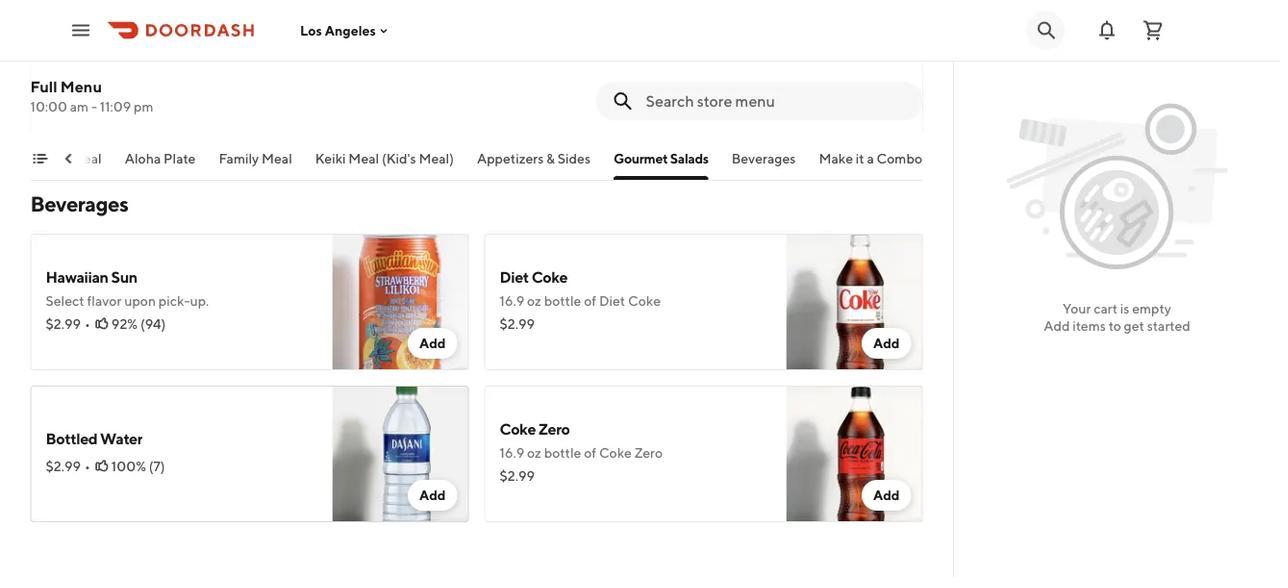 Task type: locate. For each thing, give the bounding box(es) containing it.
• down bottled water
[[85, 458, 90, 474]]

2 $2.99 • from the top
[[46, 458, 90, 474]]

show menu categories image
[[32, 151, 48, 166]]

• down 'flavor'
[[85, 316, 90, 332]]

meal for mini
[[72, 151, 102, 166]]

2 oz from the top
[[527, 445, 542, 461]]

1 lettuce, from the left
[[109, 49, 156, 64]]

0 horizontal spatial diet
[[500, 268, 529, 286]]

dressing. inside fresh mix salad (side) shredded lettuce, shredded cabbage, julienne carrots, julienne onions, edamame beans, and toasted black sesame, and our house made dressing.
[[123, 106, 177, 122]]

julienne up appetizers & sides
[[500, 68, 549, 84]]

• left "-"
[[86, 91, 91, 107]]

sun
[[111, 268, 137, 286]]

our up beverages 'button'
[[730, 87, 750, 103]]

julienne up (14)
[[145, 68, 194, 84]]

beverages button
[[732, 149, 797, 180]]

diet
[[500, 268, 529, 286], [599, 293, 626, 309]]

meal right family
[[262, 151, 293, 166]]

onions, inside shredded lettuce, shredded cabbage, julienne carrots, julienne onions, edamame beans, and toasted black sesame, and our house made dressing.
[[651, 68, 695, 84]]

aloha
[[125, 151, 161, 166]]

1 horizontal spatial lettuce,
[[563, 49, 610, 64]]

aloha plate
[[125, 151, 196, 166]]

1 cabbage, from the left
[[219, 49, 276, 64]]

carrots, up 85%
[[97, 68, 143, 84]]

• for salad
[[86, 91, 91, 107]]

toasted inside fresh mix salad (side) shredded lettuce, shredded cabbage, julienne carrots, julienne onions, edamame beans, and toasted black sesame, and our house made dressing.
[[114, 87, 160, 103]]

shredded lettuce, shredded cabbage, julienne carrots, julienne onions, edamame beans, and toasted black sesame, and our house made dressing.
[[500, 49, 758, 122]]

full
[[30, 77, 57, 96]]

2 edamame from the left
[[697, 68, 758, 84]]

bottle inside diet coke 16.9 oz bottle of diet coke $2.99
[[544, 293, 582, 309]]

mini meal button
[[42, 149, 102, 180]]

1 horizontal spatial beans,
[[500, 87, 540, 103]]

1 our from the left
[[276, 87, 296, 103]]

1 carrots, from the left
[[97, 68, 143, 84]]

1 horizontal spatial carrots,
[[551, 68, 597, 84]]

keiki meal (kid's meal) button
[[316, 149, 455, 180]]

upon
[[124, 293, 156, 309]]

$2.99 • down select
[[46, 316, 90, 332]]

of inside diet coke 16.9 oz bottle of diet coke $2.99
[[584, 293, 597, 309]]

2 black from the left
[[617, 87, 650, 103]]

beans,
[[46, 87, 85, 103], [500, 87, 540, 103]]

aloha plate button
[[125, 149, 196, 180]]

1 horizontal spatial black
[[617, 87, 650, 103]]

shredded inside shredded lettuce, shredded cabbage, julienne carrots, julienne onions, edamame beans, and toasted black sesame, and our house made dressing.
[[500, 49, 560, 64]]

$2.99 • down bottled
[[46, 458, 90, 474]]

0 horizontal spatial shredded
[[158, 49, 217, 64]]

lettuce, inside shredded lettuce, shredded cabbage, julienne carrots, julienne onions, edamame beans, and toasted black sesame, and our house made dressing.
[[563, 49, 610, 64]]

lettuce, inside fresh mix salad (side) shredded lettuce, shredded cabbage, julienne carrots, julienne onions, edamame beans, and toasted black sesame, and our house made dressing.
[[109, 49, 156, 64]]

to
[[1109, 318, 1122, 334]]

1 horizontal spatial diet
[[599, 293, 626, 309]]

1 horizontal spatial meal
[[262, 151, 293, 166]]

2 meal from the left
[[262, 151, 293, 166]]

$2.99
[[46, 316, 81, 332], [500, 316, 535, 332], [46, 458, 81, 474], [500, 468, 535, 484]]

meal inside "button"
[[349, 151, 380, 166]]

1 vertical spatial beverages
[[30, 191, 128, 216]]

1 julienne from the left
[[46, 68, 95, 84]]

julienne up $5.49 •
[[46, 68, 95, 84]]

1 horizontal spatial edamame
[[697, 68, 758, 84]]

carrots,
[[97, 68, 143, 84], [551, 68, 597, 84]]

coke
[[532, 268, 568, 286], [628, 293, 661, 309], [500, 420, 536, 438], [599, 445, 632, 461]]

shredded
[[46, 49, 106, 64], [500, 49, 560, 64]]

add button
[[408, 328, 457, 359], [862, 328, 912, 359], [408, 480, 457, 511], [862, 480, 912, 511]]

1 vertical spatial diet
[[599, 293, 626, 309]]

and
[[88, 87, 111, 103], [250, 87, 273, 103], [542, 87, 565, 103], [704, 87, 727, 103]]

0 horizontal spatial dressing.
[[123, 106, 177, 122]]

julienne up gourmet
[[600, 68, 648, 84]]

cart
[[1094, 301, 1118, 317]]

our inside shredded lettuce, shredded cabbage, julienne carrots, julienne onions, edamame beans, and toasted black sesame, and our house made dressing.
[[730, 87, 750, 103]]

sesame, up salads
[[653, 87, 701, 103]]

1 horizontal spatial beverages
[[732, 151, 797, 166]]

16.9 for coke
[[500, 445, 525, 461]]

1 shredded from the left
[[46, 49, 106, 64]]

0 horizontal spatial made
[[85, 106, 120, 122]]

-
[[91, 99, 97, 114]]

of
[[584, 293, 597, 309], [584, 445, 597, 461]]

sides
[[558, 151, 591, 166]]

0 horizontal spatial onions,
[[197, 68, 241, 84]]

0 vertical spatial 16.9
[[500, 293, 525, 309]]

beverages down the "item search" search box
[[732, 151, 797, 166]]

house
[[46, 106, 83, 122], [500, 106, 537, 122]]

2 onions, from the left
[[651, 68, 695, 84]]

0 horizontal spatial edamame
[[243, 68, 304, 84]]

carrots, up sides
[[551, 68, 597, 84]]

dressing. inside shredded lettuce, shredded cabbage, julienne carrots, julienne onions, edamame beans, and toasted black sesame, and our house made dressing.
[[577, 106, 631, 122]]

your cart is empty add items to get started
[[1044, 301, 1191, 334]]

1 horizontal spatial dressing.
[[577, 106, 631, 122]]

1 horizontal spatial shredded
[[613, 49, 671, 64]]

appetizers
[[478, 151, 544, 166]]

0 items, open order cart image
[[1142, 19, 1165, 42]]

add button for zero
[[862, 480, 912, 511]]

2 beans, from the left
[[500, 87, 540, 103]]

0 vertical spatial •
[[86, 91, 91, 107]]

cabbage, inside shredded lettuce, shredded cabbage, julienne carrots, julienne onions, edamame beans, and toasted black sesame, and our house made dressing.
[[673, 49, 730, 64]]

1 dressing. from the left
[[123, 106, 177, 122]]

black right pm
[[163, 87, 196, 103]]

0 horizontal spatial house
[[46, 106, 83, 122]]

mini
[[42, 151, 69, 166]]

diet coke image
[[787, 234, 923, 370]]

2 horizontal spatial meal
[[349, 151, 380, 166]]

1 toasted from the left
[[114, 87, 160, 103]]

0 horizontal spatial shredded
[[46, 49, 106, 64]]

(7)
[[149, 458, 165, 474]]

black inside fresh mix salad (side) shredded lettuce, shredded cabbage, julienne carrots, julienne onions, edamame beans, and toasted black sesame, and our house made dressing.
[[163, 87, 196, 103]]

meal for family
[[262, 151, 293, 166]]

add for sun
[[419, 335, 446, 351]]

16.9 inside diet coke 16.9 oz bottle of diet coke $2.99
[[500, 293, 525, 309]]

1 horizontal spatial our
[[730, 87, 750, 103]]

julienne
[[46, 68, 95, 84], [145, 68, 194, 84], [500, 68, 549, 84], [600, 68, 648, 84]]

1 horizontal spatial sesame,
[[653, 87, 701, 103]]

0 vertical spatial $2.99 •
[[46, 316, 90, 332]]

1 beans, from the left
[[46, 87, 85, 103]]

shredded
[[158, 49, 217, 64], [613, 49, 671, 64]]

1 horizontal spatial house
[[500, 106, 537, 122]]

2 our from the left
[[730, 87, 750, 103]]

sesame, up family
[[198, 87, 247, 103]]

2 shredded from the left
[[500, 49, 560, 64]]

1 horizontal spatial onions,
[[651, 68, 695, 84]]

1 edamame from the left
[[243, 68, 304, 84]]

edamame inside fresh mix salad (side) shredded lettuce, shredded cabbage, julienne carrots, julienne onions, edamame beans, and toasted black sesame, and our house made dressing.
[[243, 68, 304, 84]]

los
[[300, 22, 322, 38]]

edamame down los
[[243, 68, 304, 84]]

beans, inside shredded lettuce, shredded cabbage, julienne carrots, julienne onions, edamame beans, and toasted black sesame, and our house made dressing.
[[500, 87, 540, 103]]

1 made from the left
[[85, 106, 120, 122]]

add
[[1044, 318, 1070, 334], [419, 335, 446, 351], [874, 335, 900, 351], [419, 487, 446, 503], [874, 487, 900, 503]]

oz inside coke zero 16.9 oz bottle of coke zero $2.99
[[527, 445, 542, 461]]

beverages
[[732, 151, 797, 166], [30, 191, 128, 216]]

beverages down mini meal button
[[30, 191, 128, 216]]

1 bottle from the top
[[544, 293, 582, 309]]

$5.49
[[46, 91, 82, 107]]

1 black from the left
[[163, 87, 196, 103]]

1 house from the left
[[46, 106, 83, 122]]

water
[[100, 430, 143, 448]]

2 and from the left
[[250, 87, 273, 103]]

2 of from the top
[[584, 445, 597, 461]]

0 horizontal spatial meal
[[72, 151, 102, 166]]

black inside shredded lettuce, shredded cabbage, julienne carrots, julienne onions, edamame beans, and toasted black sesame, and our house made dressing.
[[617, 87, 650, 103]]

1 of from the top
[[584, 293, 597, 309]]

oz inside diet coke 16.9 oz bottle of diet coke $2.99
[[527, 293, 542, 309]]

1 vertical spatial •
[[85, 316, 90, 332]]

1 16.9 from the top
[[500, 293, 525, 309]]

house inside fresh mix salad (side) shredded lettuce, shredded cabbage, julienne carrots, julienne onions, edamame beans, and toasted black sesame, and our house made dressing.
[[46, 106, 83, 122]]

0 vertical spatial of
[[584, 293, 597, 309]]

bottle for diet coke
[[544, 293, 582, 309]]

black
[[163, 87, 196, 103], [617, 87, 650, 103]]

3 meal from the left
[[349, 151, 380, 166]]

black up gourmet
[[617, 87, 650, 103]]

2 house from the left
[[500, 106, 537, 122]]

a
[[868, 151, 875, 166]]

1 horizontal spatial zero
[[635, 445, 663, 461]]

1 horizontal spatial made
[[540, 106, 574, 122]]

our up family meal
[[276, 87, 296, 103]]

cabbage, inside fresh mix salad (side) shredded lettuce, shredded cabbage, julienne carrots, julienne onions, edamame beans, and toasted black sesame, and our house made dressing.
[[219, 49, 276, 64]]

0 vertical spatial beverages
[[732, 151, 797, 166]]

bottle inside coke zero 16.9 oz bottle of coke zero $2.99
[[544, 445, 582, 461]]

2 16.9 from the top
[[500, 445, 525, 461]]

1 vertical spatial 16.9
[[500, 445, 525, 461]]

keiki
[[316, 151, 346, 166]]

(14)
[[142, 91, 165, 107]]

0 vertical spatial diet
[[500, 268, 529, 286]]

2 made from the left
[[540, 106, 574, 122]]

oz
[[527, 293, 542, 309], [527, 445, 542, 461]]

(kid's
[[382, 151, 417, 166]]

1 onions, from the left
[[197, 68, 241, 84]]

house up "appetizers"
[[500, 106, 537, 122]]

your
[[1063, 301, 1091, 317]]

meal right mini
[[72, 151, 102, 166]]

1 horizontal spatial toasted
[[568, 87, 614, 103]]

0 vertical spatial bottle
[[544, 293, 582, 309]]

shredded inside shredded lettuce, shredded cabbage, julienne carrots, julienne onions, edamame beans, and toasted black sesame, and our house made dressing.
[[613, 49, 671, 64]]

0 horizontal spatial cabbage,
[[219, 49, 276, 64]]

edamame
[[243, 68, 304, 84], [697, 68, 758, 84]]

toasted inside shredded lettuce, shredded cabbage, julienne carrots, julienne onions, edamame beans, and toasted black sesame, and our house made dressing.
[[568, 87, 614, 103]]

meal inside button
[[72, 151, 102, 166]]

meal right keiki
[[349, 151, 380, 166]]

shredded inside fresh mix salad (side) shredded lettuce, shredded cabbage, julienne carrots, julienne onions, edamame beans, and toasted black sesame, and our house made dressing.
[[158, 49, 217, 64]]

dressing.
[[123, 106, 177, 122], [577, 106, 631, 122]]

$5.49 •
[[46, 91, 91, 107]]

house left "-"
[[46, 106, 83, 122]]

1 shredded from the left
[[158, 49, 217, 64]]

1 vertical spatial bottle
[[544, 445, 582, 461]]

zero
[[539, 420, 570, 438], [635, 445, 663, 461]]

$2.99 •
[[46, 316, 90, 332], [46, 458, 90, 474]]

2 sesame, from the left
[[653, 87, 701, 103]]

0 horizontal spatial carrots,
[[97, 68, 143, 84]]

0 horizontal spatial toasted
[[114, 87, 160, 103]]

meal
[[72, 151, 102, 166], [262, 151, 293, 166], [349, 151, 380, 166]]

$2.99 inside coke zero 16.9 oz bottle of coke zero $2.99
[[500, 468, 535, 484]]

lettuce,
[[109, 49, 156, 64], [563, 49, 610, 64]]

2 toasted from the left
[[568, 87, 614, 103]]

1 vertical spatial of
[[584, 445, 597, 461]]

salad
[[114, 24, 152, 42]]

0 horizontal spatial our
[[276, 87, 296, 103]]

$2.99 inside diet coke 16.9 oz bottle of diet coke $2.99
[[500, 316, 535, 332]]

meal inside button
[[262, 151, 293, 166]]

made inside fresh mix salad (side) shredded lettuce, shredded cabbage, julienne carrots, julienne onions, edamame beans, and toasted black sesame, and our house made dressing.
[[85, 106, 120, 122]]

of inside coke zero 16.9 oz bottle of coke zero $2.99
[[584, 445, 597, 461]]

3 julienne from the left
[[500, 68, 549, 84]]

0 vertical spatial zero
[[539, 420, 570, 438]]

started
[[1148, 318, 1191, 334]]

open menu image
[[69, 19, 92, 42]]

•
[[86, 91, 91, 107], [85, 316, 90, 332], [85, 458, 90, 474]]

2 bottle from the top
[[544, 445, 582, 461]]

1 sesame, from the left
[[198, 87, 247, 103]]

4 julienne from the left
[[600, 68, 648, 84]]

1 horizontal spatial shredded
[[500, 49, 560, 64]]

1 vertical spatial $2.99 •
[[46, 458, 90, 474]]

mix
[[87, 24, 112, 42]]

made
[[85, 106, 120, 122], [540, 106, 574, 122]]

1 oz from the top
[[527, 293, 542, 309]]

1 $2.99 • from the top
[[46, 316, 90, 332]]

16.9
[[500, 293, 525, 309], [500, 445, 525, 461]]

1 meal from the left
[[72, 151, 102, 166]]

bottle
[[544, 293, 582, 309], [544, 445, 582, 461]]

our
[[276, 87, 296, 103], [730, 87, 750, 103]]

0 horizontal spatial black
[[163, 87, 196, 103]]

0 horizontal spatial lettuce,
[[109, 49, 156, 64]]

0 horizontal spatial beans,
[[46, 87, 85, 103]]

2 shredded from the left
[[613, 49, 671, 64]]

$2.99 • for 92% (94)
[[46, 316, 90, 332]]

2 cabbage, from the left
[[673, 49, 730, 64]]

2 dressing. from the left
[[577, 106, 631, 122]]

sesame, inside fresh mix salad (side) shredded lettuce, shredded cabbage, julienne carrots, julienne onions, edamame beans, and toasted black sesame, and our house made dressing.
[[198, 87, 247, 103]]

toasted
[[114, 87, 160, 103], [568, 87, 614, 103]]

0 vertical spatial oz
[[527, 293, 542, 309]]

2 carrots, from the left
[[551, 68, 597, 84]]

2 lettuce, from the left
[[563, 49, 610, 64]]

1 horizontal spatial cabbage,
[[673, 49, 730, 64]]

0 horizontal spatial sesame,
[[198, 87, 247, 103]]

16.9 inside coke zero 16.9 oz bottle of coke zero $2.99
[[500, 445, 525, 461]]

1 vertical spatial oz
[[527, 445, 542, 461]]

2 vertical spatial •
[[85, 458, 90, 474]]

edamame up the "item search" search box
[[697, 68, 758, 84]]

make
[[820, 151, 854, 166]]

(side)
[[154, 24, 195, 42]]



Task type: vqa. For each thing, say whether or not it's contained in the screenshot.
Add inside the Your cart is empty Add items to get started
yes



Task type: describe. For each thing, give the bounding box(es) containing it.
make it a combo
[[820, 151, 923, 166]]

is
[[1121, 301, 1130, 317]]

coke zero 16.9 oz bottle of coke zero $2.99
[[500, 420, 663, 484]]

85% (14)
[[112, 91, 165, 107]]

family meal button
[[219, 149, 293, 180]]

coke zero image
[[787, 386, 923, 522]]

salads
[[671, 151, 709, 166]]

hawaiian sun select flavor upon pick-up.
[[46, 268, 209, 309]]

add button for sun
[[408, 328, 457, 359]]

onions, inside fresh mix salad (side) shredded lettuce, shredded cabbage, julienne carrots, julienne onions, edamame beans, and toasted black sesame, and our house made dressing.
[[197, 68, 241, 84]]

fresh mix salad (full) image
[[787, 0, 923, 136]]

flavor
[[87, 293, 122, 309]]

angeles
[[325, 22, 376, 38]]

empty
[[1133, 301, 1172, 317]]

add for coke
[[874, 335, 900, 351]]

fresh mix salad (side) image
[[332, 0, 469, 136]]

92%
[[111, 316, 138, 332]]

0 horizontal spatial beverages
[[30, 191, 128, 216]]

0 horizontal spatial zero
[[539, 420, 570, 438]]

oz for zero
[[527, 445, 542, 461]]

gourmet salads
[[614, 151, 709, 166]]

fresh mix salad (side) shredded lettuce, shredded cabbage, julienne carrots, julienne onions, edamame beans, and toasted black sesame, and our house made dressing.
[[46, 24, 304, 122]]

(94)
[[140, 316, 166, 332]]

4 and from the left
[[704, 87, 727, 103]]

11:09
[[100, 99, 131, 114]]

los angeles
[[300, 22, 376, 38]]

family meal
[[219, 151, 293, 166]]

fresh
[[46, 24, 84, 42]]

make it a combo button
[[820, 149, 923, 180]]

items
[[1073, 318, 1106, 334]]

add button for coke
[[862, 328, 912, 359]]

diet coke 16.9 oz bottle of diet coke $2.99
[[500, 268, 661, 332]]

menu
[[60, 77, 102, 96]]

hawaiian sun image
[[332, 234, 469, 370]]

carrots, inside shredded lettuce, shredded cabbage, julienne carrots, julienne onions, edamame beans, and toasted black sesame, and our house made dressing.
[[551, 68, 597, 84]]

&
[[547, 151, 556, 166]]

bottled
[[46, 430, 97, 448]]

85%
[[112, 91, 139, 107]]

of for zero
[[584, 445, 597, 461]]

gourmet
[[614, 151, 669, 166]]

1 vertical spatial zero
[[635, 445, 663, 461]]

pick-
[[159, 293, 190, 309]]

made inside shredded lettuce, shredded cabbage, julienne carrots, julienne onions, edamame beans, and toasted black sesame, and our house made dressing.
[[540, 106, 574, 122]]

our inside fresh mix salad (side) shredded lettuce, shredded cabbage, julienne carrots, julienne onions, edamame beans, and toasted black sesame, and our house made dressing.
[[276, 87, 296, 103]]

scroll menu navigation left image
[[61, 151, 76, 166]]

add for zero
[[874, 487, 900, 503]]

mini meal
[[42, 151, 102, 166]]

$2.99 • for 100% (7)
[[46, 458, 90, 474]]

2 julienne from the left
[[145, 68, 194, 84]]

house inside shredded lettuce, shredded cabbage, julienne carrots, julienne onions, edamame beans, and toasted black sesame, and our house made dressing.
[[500, 106, 537, 122]]

combo
[[878, 151, 923, 166]]

bottle for coke zero
[[544, 445, 582, 461]]

16.9 for diet
[[500, 293, 525, 309]]

oz for coke
[[527, 293, 542, 309]]

add inside your cart is empty add items to get started
[[1044, 318, 1070, 334]]

shredded inside fresh mix salad (side) shredded lettuce, shredded cabbage, julienne carrots, julienne onions, edamame beans, and toasted black sesame, and our house made dressing.
[[46, 49, 106, 64]]

appetizers & sides
[[478, 151, 591, 166]]

3 and from the left
[[542, 87, 565, 103]]

92% (94)
[[111, 316, 166, 332]]

pm
[[134, 99, 153, 114]]

plate
[[164, 151, 196, 166]]

Item Search search field
[[646, 90, 908, 112]]

sesame, inside shredded lettuce, shredded cabbage, julienne carrots, julienne onions, edamame beans, and toasted black sesame, and our house made dressing.
[[653, 87, 701, 103]]

los angeles button
[[300, 22, 391, 38]]

am
[[70, 99, 89, 114]]

family
[[219, 151, 259, 166]]

keiki meal (kid's meal)
[[316, 151, 455, 166]]

edamame inside shredded lettuce, shredded cabbage, julienne carrots, julienne onions, edamame beans, and toasted black sesame, and our house made dressing.
[[697, 68, 758, 84]]

carrots, inside fresh mix salad (side) shredded lettuce, shredded cabbage, julienne carrots, julienne onions, edamame beans, and toasted black sesame, and our house made dressing.
[[97, 68, 143, 84]]

beans, inside fresh mix salad (side) shredded lettuce, shredded cabbage, julienne carrots, julienne onions, edamame beans, and toasted black sesame, and our house made dressing.
[[46, 87, 85, 103]]

• for select
[[85, 316, 90, 332]]

appetizers & sides button
[[478, 149, 591, 180]]

hawaiian
[[46, 268, 108, 286]]

up.
[[190, 293, 209, 309]]

notification bell image
[[1096, 19, 1119, 42]]

of for coke
[[584, 293, 597, 309]]

meal for keiki
[[349, 151, 380, 166]]

bottled water
[[46, 430, 143, 448]]

full menu 10:00 am - 11:09 pm
[[30, 77, 153, 114]]

meal)
[[419, 151, 455, 166]]

10:00
[[30, 99, 67, 114]]

select
[[46, 293, 84, 309]]

bottled water image
[[332, 386, 469, 522]]

it
[[857, 151, 865, 166]]

100% (7)
[[111, 458, 165, 474]]

100%
[[111, 458, 146, 474]]

1 and from the left
[[88, 87, 111, 103]]

get
[[1124, 318, 1145, 334]]



